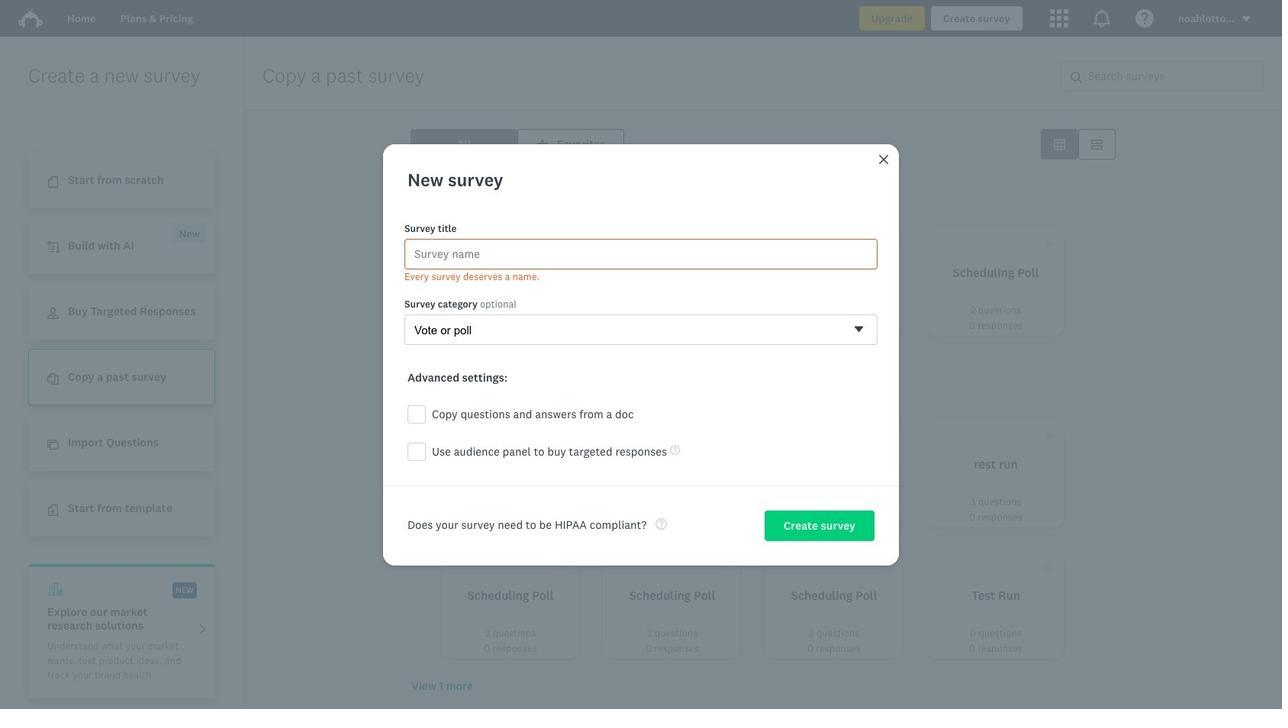 Task type: locate. For each thing, give the bounding box(es) containing it.
1 vertical spatial help image
[[656, 518, 667, 530]]

0 vertical spatial help image
[[670, 445, 680, 455]]

dialog
[[383, 144, 899, 565]]

search image
[[1071, 72, 1082, 83]]

Search surveys field
[[1082, 62, 1263, 91]]

brand logo image
[[18, 6, 43, 31], [18, 9, 43, 27]]

documentclone image
[[47, 373, 59, 385]]

chevronright image
[[197, 623, 208, 635]]

close image
[[878, 153, 890, 165]]

starfilled image
[[558, 238, 569, 250], [882, 238, 893, 250], [1043, 238, 1055, 250], [882, 430, 893, 441], [558, 561, 569, 572], [882, 561, 893, 572], [1043, 561, 1055, 572]]

Survey name field
[[405, 239, 878, 269]]

documentplus image
[[47, 505, 59, 516]]

0 horizontal spatial help image
[[656, 518, 667, 530]]

products icon image
[[1050, 9, 1068, 27], [1050, 9, 1068, 27]]

dropdown arrow icon image
[[1241, 14, 1252, 25], [1242, 17, 1250, 22]]

starfilled image
[[537, 139, 548, 150], [720, 238, 731, 250], [1043, 430, 1055, 441], [720, 561, 731, 572]]

help image
[[670, 445, 680, 455], [656, 518, 667, 530]]



Task type: vqa. For each thing, say whether or not it's contained in the screenshot.
StarFilled image
yes



Task type: describe. For each thing, give the bounding box(es) containing it.
clone image
[[47, 439, 59, 451]]

textboxmultiple image
[[1091, 139, 1103, 150]]

2 brand logo image from the top
[[18, 9, 43, 27]]

user image
[[47, 308, 59, 319]]

grid image
[[1054, 139, 1066, 150]]

1 brand logo image from the top
[[18, 6, 43, 31]]

notification center icon image
[[1093, 9, 1111, 27]]

close image
[[879, 155, 888, 164]]

help icon image
[[1136, 9, 1154, 27]]

1 horizontal spatial help image
[[670, 445, 680, 455]]

document image
[[47, 176, 59, 188]]



